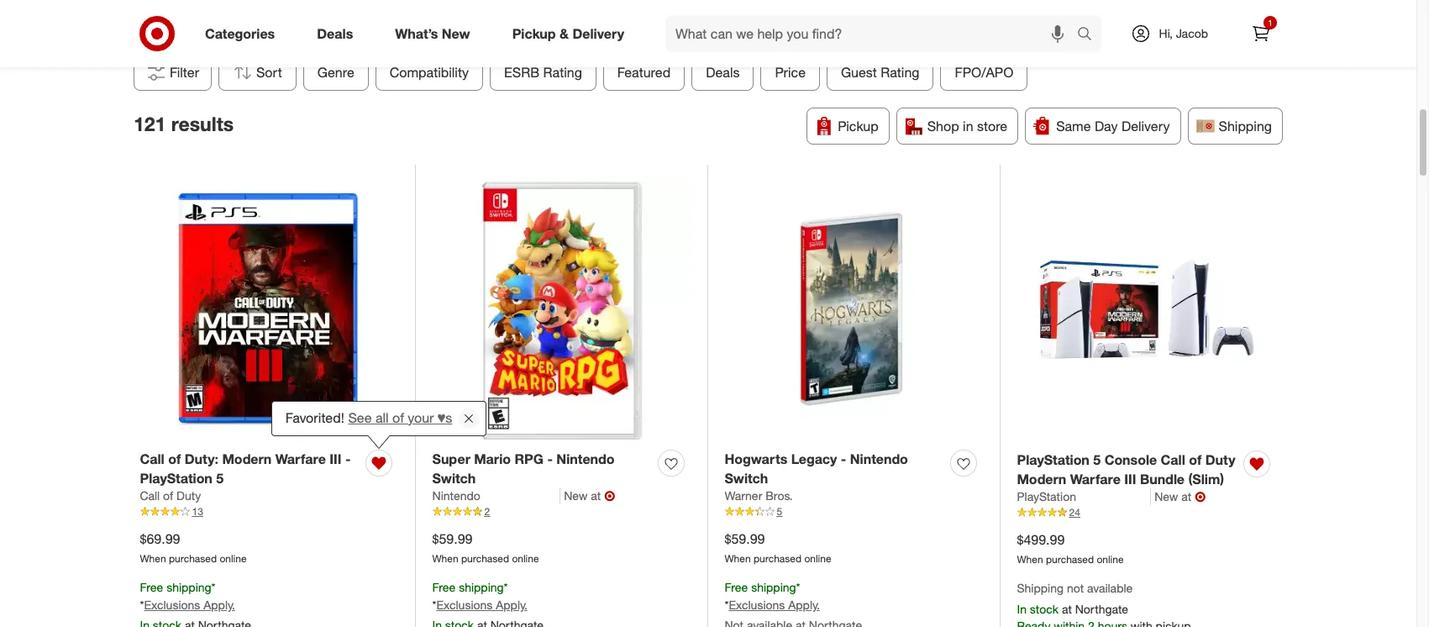 Task type: describe. For each thing, give the bounding box(es) containing it.
guest rating
[[841, 64, 920, 80]]

switch inside hogwarts legacy - nintendo switch
[[725, 469, 768, 486]]

same day delivery
[[1057, 117, 1170, 134]]

$59.99 when purchased online for hogwarts legacy - nintendo switch
[[725, 530, 832, 565]]

shop in store button
[[897, 107, 1019, 144]]

1
[[1269, 18, 1273, 28]]

5 inside playstation 5 console call of duty modern warfare iii bundle (slim)
[[1094, 451, 1101, 468]]

call of duty
[[140, 489, 201, 503]]

online for duty:
[[220, 553, 247, 565]]

iii inside playstation 5 console call of duty modern warfare iii bundle (slim)
[[1125, 470, 1137, 487]]

search button
[[1070, 15, 1110, 55]]

nintendo inside hogwarts legacy - nintendo switch
[[850, 450, 908, 467]]

featured
[[618, 64, 671, 80]]

of inside playstation 5 console call of duty modern warfare iii bundle (slim)
[[1190, 451, 1202, 468]]

exclusions for hogwarts legacy - nintendo switch
[[729, 598, 785, 612]]

2 link
[[432, 505, 691, 519]]

day
[[1095, 117, 1118, 134]]

featured button
[[603, 54, 685, 91]]

free for super mario rpg - nintendo switch
[[432, 580, 456, 594]]

13 link
[[140, 505, 399, 519]]

guest rating button
[[827, 54, 934, 91]]

what's new link
[[381, 15, 491, 52]]

super mario rpg - nintendo switch link
[[432, 449, 652, 488]]

0 horizontal spatial nintendo
[[432, 489, 481, 503]]

esrb rating button
[[490, 54, 597, 91]]

at for of
[[1182, 490, 1192, 504]]

$69.99
[[140, 530, 180, 547]]

warfare inside playstation 5 console call of duty modern warfare iii bundle (slim)
[[1071, 470, 1121, 487]]

$499.99
[[1017, 531, 1065, 548]]

legacy
[[791, 450, 837, 467]]

shop in store
[[928, 117, 1008, 134]]

esrb rating
[[504, 64, 582, 80]]

warfare inside call of duty: modern warfare iii - playstation 5
[[275, 450, 326, 467]]

shop
[[928, 117, 960, 134]]

super
[[432, 450, 471, 467]]

exclusions for super mario rpg - nintendo switch
[[437, 598, 493, 612]]

advertisement region
[[204, 0, 1213, 22]]

♥s
[[438, 409, 453, 426]]

sponsored
[[1163, 23, 1213, 36]]

what's
[[395, 25, 438, 42]]

apply. for switch
[[496, 598, 528, 612]]

filter button
[[134, 54, 212, 91]]

categories
[[205, 25, 275, 42]]

free for call of duty: modern warfare iii - playstation 5
[[140, 580, 163, 594]]

bros.
[[766, 489, 793, 503]]

playstation for playstation 5 console call of duty modern warfare iii bundle (slim)
[[1017, 451, 1090, 468]]

pickup & delivery link
[[498, 15, 646, 52]]

price button
[[761, 54, 820, 91]]

super mario rpg - nintendo switch
[[432, 450, 615, 486]]

(slim)
[[1189, 470, 1225, 487]]

not
[[1067, 581, 1084, 595]]

$499.99 when purchased online
[[1017, 531, 1124, 566]]

rating for guest rating
[[881, 64, 920, 80]]

of right all
[[393, 409, 404, 426]]

favorited!
[[285, 409, 345, 426]]

pickup for pickup
[[838, 117, 879, 134]]

call of duty link
[[140, 488, 201, 505]]

1 link
[[1243, 15, 1280, 52]]

pickup button
[[807, 107, 890, 144]]

- inside the super mario rpg - nintendo switch
[[547, 450, 553, 467]]

when for playstation 5 console call of duty modern warfare iii bundle (slim)
[[1017, 553, 1044, 566]]

121 results
[[134, 112, 234, 136]]

search
[[1070, 27, 1110, 43]]

new at ¬ for of
[[1155, 489, 1206, 505]]

results
[[171, 112, 234, 136]]

sort
[[256, 64, 282, 80]]

warner
[[725, 489, 763, 503]]

fpo/apo
[[955, 64, 1014, 80]]

24 link
[[1017, 505, 1277, 520]]

purchased for super mario rpg - nintendo switch
[[461, 553, 509, 565]]

of up $69.99
[[163, 489, 173, 503]]

at for nintendo
[[591, 489, 601, 503]]

favorited! see all of your ♥s
[[285, 409, 453, 426]]

compatibility button
[[376, 54, 483, 91]]

duty:
[[185, 450, 219, 467]]

pickup & delivery
[[512, 25, 625, 42]]

available
[[1088, 581, 1133, 595]]

compatibility
[[390, 64, 469, 80]]

what's new
[[395, 25, 470, 42]]

nintendo inside the super mario rpg - nintendo switch
[[557, 450, 615, 467]]

3 apply. from the left
[[789, 598, 820, 612]]

guest
[[841, 64, 877, 80]]

all
[[376, 409, 389, 426]]

hogwarts
[[725, 450, 788, 467]]

exclusions apply. link for hogwarts legacy - nintendo switch
[[729, 598, 820, 612]]

apply. for iii
[[204, 598, 235, 612]]

online for rpg
[[512, 553, 539, 565]]

stock
[[1030, 602, 1059, 616]]

free for hogwarts legacy - nintendo switch
[[725, 580, 748, 594]]

new for playstation 5 console call of duty modern warfare iii bundle (slim)
[[1155, 490, 1179, 504]]

free shipping * * exclusions apply. for hogwarts legacy - nintendo switch
[[725, 580, 820, 612]]

shipping for shipping not available
[[1017, 581, 1064, 595]]

genre
[[318, 64, 355, 80]]

playstation inside call of duty: modern warfare iii - playstation 5
[[140, 469, 213, 486]]

hi,
[[1160, 26, 1173, 40]]

call inside playstation 5 console call of duty modern warfare iii bundle (slim)
[[1161, 451, 1186, 468]]

see all of your ♥s link
[[348, 409, 453, 426]]

price
[[775, 64, 806, 80]]

fpo/apo button
[[941, 54, 1028, 91]]

shipping for super mario rpg - nintendo switch
[[459, 580, 504, 594]]

playstation 5 console call of duty modern warfare iii bundle (slim)
[[1017, 451, 1236, 487]]

shipping not available
[[1017, 581, 1133, 595]]

13
[[192, 505, 203, 518]]

shipping for call of duty: modern warfare iii - playstation 5
[[167, 580, 211, 594]]

free shipping * * exclusions apply. for super mario rpg - nintendo switch
[[432, 580, 528, 612]]

- inside call of duty: modern warfare iii - playstation 5
[[345, 450, 351, 467]]

rpg
[[515, 450, 544, 467]]

shipping for hogwarts legacy - nintendo switch
[[752, 580, 796, 594]]

warner bros.
[[725, 489, 793, 503]]

same day delivery button
[[1026, 107, 1181, 144]]



Task type: locate. For each thing, give the bounding box(es) containing it.
playstation up the call of duty
[[140, 469, 213, 486]]

jacob
[[1176, 26, 1209, 40]]

shipping button
[[1188, 107, 1283, 144]]

switch inside the super mario rpg - nintendo switch
[[432, 469, 476, 486]]

0 vertical spatial duty
[[1206, 451, 1236, 468]]

tooltip containing favorited!
[[271, 401, 487, 436]]

1 horizontal spatial $59.99
[[725, 530, 765, 547]]

1 shipping from the left
[[167, 580, 211, 594]]

iii
[[330, 450, 342, 467], [1125, 470, 1137, 487]]

online for console
[[1097, 553, 1124, 566]]

1 - from the left
[[345, 450, 351, 467]]

2 exclusions apply. link from the left
[[437, 598, 528, 612]]

at up 2 'link'
[[591, 489, 601, 503]]

rating for esrb rating
[[544, 64, 582, 80]]

rating
[[544, 64, 582, 80], [881, 64, 920, 80]]

online down 2 'link'
[[512, 553, 539, 565]]

1 vertical spatial modern
[[1017, 470, 1067, 487]]

0 horizontal spatial free
[[140, 580, 163, 594]]

$59.99 down nintendo link
[[432, 530, 473, 547]]

filter
[[170, 64, 199, 80]]

1 horizontal spatial modern
[[1017, 470, 1067, 487]]

2 shipping from the left
[[459, 580, 504, 594]]

purchased down $69.99
[[169, 553, 217, 565]]

same
[[1057, 117, 1091, 134]]

&
[[560, 25, 569, 42]]

0 horizontal spatial duty
[[177, 489, 201, 503]]

0 vertical spatial delivery
[[573, 25, 625, 42]]

2 $59.99 from the left
[[725, 530, 765, 547]]

$59.99 down warner
[[725, 530, 765, 547]]

1 horizontal spatial ¬
[[1195, 489, 1206, 505]]

3 free from the left
[[725, 580, 748, 594]]

5 link
[[725, 505, 984, 519]]

What can we help you find? suggestions appear below search field
[[666, 15, 1081, 52]]

1 horizontal spatial $59.99 when purchased online
[[725, 530, 832, 565]]

purchased inside $499.99 when purchased online
[[1046, 553, 1094, 566]]

1 horizontal spatial rating
[[881, 64, 920, 80]]

1 horizontal spatial shipping
[[1219, 117, 1273, 134]]

0 vertical spatial 5
[[1094, 451, 1101, 468]]

purchased down 2
[[461, 553, 509, 565]]

0 horizontal spatial switch
[[432, 469, 476, 486]]

iii inside call of duty: modern warfare iii - playstation 5
[[330, 450, 342, 467]]

purchased for playstation 5 console call of duty modern warfare iii bundle (slim)
[[1046, 553, 1094, 566]]

$59.99 when purchased online for super mario rpg - nintendo switch
[[432, 530, 539, 565]]

playstation 5 console call of duty modern warfare iii bundle (slim) image
[[1017, 181, 1277, 441], [1017, 181, 1277, 441]]

deals link
[[303, 15, 374, 52]]

call inside call of duty: modern warfare iii - playstation 5
[[140, 450, 164, 467]]

2
[[485, 505, 490, 518]]

1 horizontal spatial at
[[1062, 602, 1072, 616]]

playstation link
[[1017, 489, 1152, 505]]

2 horizontal spatial nintendo
[[850, 450, 908, 467]]

free shipping * * exclusions apply.
[[140, 580, 235, 612], [432, 580, 528, 612], [725, 580, 820, 612]]

call up bundle
[[1161, 451, 1186, 468]]

2 horizontal spatial free shipping * * exclusions apply.
[[725, 580, 820, 612]]

1 vertical spatial deals
[[706, 64, 740, 80]]

shipping for shipping
[[1219, 117, 1273, 134]]

3 free shipping * * exclusions apply. from the left
[[725, 580, 820, 612]]

2 exclusions from the left
[[437, 598, 493, 612]]

1 vertical spatial iii
[[1125, 470, 1137, 487]]

online up available
[[1097, 553, 1124, 566]]

- right legacy
[[841, 450, 847, 467]]

delivery right day
[[1122, 117, 1170, 134]]

switch up warner
[[725, 469, 768, 486]]

call of duty: modern warfare iii - playstation 5 image
[[140, 181, 399, 440], [140, 181, 399, 440]]

1 horizontal spatial new at ¬
[[1155, 489, 1206, 505]]

genre button
[[303, 54, 369, 91]]

when down $69.99
[[140, 553, 166, 565]]

1 apply. from the left
[[204, 598, 235, 612]]

when for hogwarts legacy - nintendo switch
[[725, 553, 751, 565]]

0 horizontal spatial $59.99
[[432, 530, 473, 547]]

deals down advertisement region on the top of page
[[706, 64, 740, 80]]

0 vertical spatial pickup
[[512, 25, 556, 42]]

2 horizontal spatial shipping
[[752, 580, 796, 594]]

delivery
[[573, 25, 625, 42], [1122, 117, 1170, 134]]

hogwarts legacy - nintendo switch link
[[725, 449, 944, 488]]

3 - from the left
[[841, 450, 847, 467]]

1 horizontal spatial exclusions
[[437, 598, 493, 612]]

tooltip
[[271, 401, 487, 436]]

0 horizontal spatial rating
[[544, 64, 582, 80]]

0 vertical spatial iii
[[330, 450, 342, 467]]

call up $69.99
[[140, 489, 160, 503]]

0 horizontal spatial $59.99 when purchased online
[[432, 530, 539, 565]]

1 horizontal spatial nintendo
[[557, 450, 615, 467]]

see
[[348, 409, 372, 426]]

online down 13 link
[[220, 553, 247, 565]]

0 horizontal spatial shipping
[[1017, 581, 1064, 595]]

2 horizontal spatial -
[[841, 450, 847, 467]]

when for call of duty: modern warfare iii - playstation 5
[[140, 553, 166, 565]]

deals inside deals link
[[317, 25, 353, 42]]

1 horizontal spatial switch
[[725, 469, 768, 486]]

new at ¬ for nintendo
[[564, 488, 615, 505]]

1 horizontal spatial pickup
[[838, 117, 879, 134]]

$59.99 for hogwarts legacy - nintendo switch
[[725, 530, 765, 547]]

0 horizontal spatial -
[[345, 450, 351, 467]]

modern up 'playstation' "link"
[[1017, 470, 1067, 487]]

0 horizontal spatial exclusions apply. link
[[144, 598, 235, 612]]

when inside $499.99 when purchased online
[[1017, 553, 1044, 566]]

1 horizontal spatial duty
[[1206, 451, 1236, 468]]

delivery right &
[[573, 25, 625, 42]]

of up (slim) at bottom right
[[1190, 451, 1202, 468]]

iii down favorited!
[[330, 450, 342, 467]]

switch down super
[[432, 469, 476, 486]]

0 horizontal spatial pickup
[[512, 25, 556, 42]]

new at ¬ down the super mario rpg - nintendo switch at the bottom of the page
[[564, 488, 615, 505]]

2 horizontal spatial 5
[[1094, 451, 1101, 468]]

bundle
[[1140, 470, 1185, 487]]

0 horizontal spatial shipping
[[167, 580, 211, 594]]

1 free from the left
[[140, 580, 163, 594]]

nintendo
[[557, 450, 615, 467], [850, 450, 908, 467], [432, 489, 481, 503]]

2 rating from the left
[[881, 64, 920, 80]]

3 exclusions apply. link from the left
[[729, 598, 820, 612]]

your
[[408, 409, 434, 426]]

0 horizontal spatial 5
[[216, 469, 224, 486]]

1 vertical spatial pickup
[[838, 117, 879, 134]]

in stock at  northgate
[[1017, 602, 1129, 616]]

5 down bros.
[[777, 505, 783, 518]]

when
[[140, 553, 166, 565], [432, 553, 459, 565], [725, 553, 751, 565], [1017, 553, 1044, 566]]

1 vertical spatial delivery
[[1122, 117, 1170, 134]]

online inside $69.99 when purchased online
[[220, 553, 247, 565]]

new right what's
[[442, 25, 470, 42]]

pickup for pickup & delivery
[[512, 25, 556, 42]]

1 exclusions apply. link from the left
[[144, 598, 235, 612]]

purchased
[[169, 553, 217, 565], [461, 553, 509, 565], [754, 553, 802, 565], [1046, 553, 1094, 566]]

online down 5 link
[[805, 553, 832, 565]]

purchased for hogwarts legacy - nintendo switch
[[754, 553, 802, 565]]

¬ for super mario rpg - nintendo switch
[[604, 488, 615, 505]]

at
[[591, 489, 601, 503], [1182, 490, 1192, 504], [1062, 602, 1072, 616]]

2 horizontal spatial free
[[725, 580, 748, 594]]

at down (slim) at bottom right
[[1182, 490, 1192, 504]]

1 exclusions from the left
[[144, 598, 200, 612]]

when for super mario rpg - nintendo switch
[[432, 553, 459, 565]]

deals button
[[692, 54, 754, 91]]

1 vertical spatial warfare
[[1071, 470, 1121, 487]]

deals up genre button
[[317, 25, 353, 42]]

nintendo link
[[432, 488, 561, 505]]

exclusions
[[144, 598, 200, 612], [437, 598, 493, 612], [729, 598, 785, 612]]

duty inside playstation 5 console call of duty modern warfare iii bundle (slim)
[[1206, 451, 1236, 468]]

1 horizontal spatial free
[[432, 580, 456, 594]]

sort button
[[219, 54, 297, 91]]

call up the call of duty
[[140, 450, 164, 467]]

purchased up shipping not available
[[1046, 553, 1094, 566]]

0 horizontal spatial warfare
[[275, 450, 326, 467]]

0 vertical spatial warfare
[[275, 450, 326, 467]]

121
[[134, 112, 166, 136]]

modern inside call of duty: modern warfare iii - playstation 5
[[222, 450, 272, 467]]

when down $499.99
[[1017, 553, 1044, 566]]

purchased down bros.
[[754, 553, 802, 565]]

0 horizontal spatial modern
[[222, 450, 272, 467]]

call
[[140, 450, 164, 467], [1161, 451, 1186, 468], [140, 489, 160, 503]]

0 horizontal spatial free shipping * * exclusions apply.
[[140, 580, 235, 612]]

of left the duty:
[[168, 450, 181, 467]]

store
[[978, 117, 1008, 134]]

northgate
[[1076, 602, 1129, 616]]

online inside $499.99 when purchased online
[[1097, 553, 1124, 566]]

2 apply. from the left
[[496, 598, 528, 612]]

2 horizontal spatial at
[[1182, 490, 1192, 504]]

0 horizontal spatial new
[[442, 25, 470, 42]]

0 horizontal spatial delivery
[[573, 25, 625, 42]]

1 vertical spatial duty
[[177, 489, 201, 503]]

2 horizontal spatial apply.
[[789, 598, 820, 612]]

0 horizontal spatial deals
[[317, 25, 353, 42]]

1 horizontal spatial apply.
[[496, 598, 528, 612]]

in
[[963, 117, 974, 134]]

deals for 'deals' button
[[706, 64, 740, 80]]

$59.99 when purchased online
[[432, 530, 539, 565], [725, 530, 832, 565]]

warfare down favorited!
[[275, 450, 326, 467]]

duty
[[1206, 451, 1236, 468], [177, 489, 201, 503]]

1 horizontal spatial deals
[[706, 64, 740, 80]]

exclusions for call of duty: modern warfare iii - playstation 5
[[144, 598, 200, 612]]

5 down the duty:
[[216, 469, 224, 486]]

at down shipping not available
[[1062, 602, 1072, 616]]

super mario rpg - nintendo switch image
[[432, 181, 691, 440], [432, 181, 691, 440]]

categories link
[[191, 15, 296, 52]]

new down bundle
[[1155, 490, 1179, 504]]

2 free shipping * * exclusions apply. from the left
[[432, 580, 528, 612]]

0 horizontal spatial exclusions
[[144, 598, 200, 612]]

mario
[[474, 450, 511, 467]]

online for -
[[805, 553, 832, 565]]

new for super mario rpg - nintendo switch
[[564, 489, 588, 503]]

$59.99 for super mario rpg - nintendo switch
[[432, 530, 473, 547]]

online
[[220, 553, 247, 565], [512, 553, 539, 565], [805, 553, 832, 565], [1097, 553, 1124, 566]]

delivery for pickup & delivery
[[573, 25, 625, 42]]

1 vertical spatial shipping
[[1017, 581, 1064, 595]]

delivery inside button
[[1122, 117, 1170, 134]]

duty up 13
[[177, 489, 201, 503]]

call of duty: modern warfare iii - playstation 5
[[140, 450, 351, 486]]

rating right the guest
[[881, 64, 920, 80]]

exclusions apply. link for super mario rpg - nintendo switch
[[437, 598, 528, 612]]

2 switch from the left
[[725, 469, 768, 486]]

new up 2 'link'
[[564, 489, 588, 503]]

1 vertical spatial playstation
[[140, 469, 213, 486]]

0 horizontal spatial ¬
[[604, 488, 615, 505]]

3 shipping from the left
[[752, 580, 796, 594]]

call for call of duty
[[140, 489, 160, 503]]

purchased inside $69.99 when purchased online
[[169, 553, 217, 565]]

playstation inside 'playstation' "link"
[[1017, 490, 1077, 504]]

pickup down the guest
[[838, 117, 879, 134]]

exclusions apply. link
[[144, 598, 235, 612], [437, 598, 528, 612], [729, 598, 820, 612]]

esrb
[[504, 64, 540, 80]]

-
[[345, 450, 351, 467], [547, 450, 553, 467], [841, 450, 847, 467]]

of inside call of duty: modern warfare iii - playstation 5
[[168, 450, 181, 467]]

- inside hogwarts legacy - nintendo switch
[[841, 450, 847, 467]]

1 horizontal spatial delivery
[[1122, 117, 1170, 134]]

2 $59.99 when purchased online from the left
[[725, 530, 832, 565]]

rating down &
[[544, 64, 582, 80]]

deals
[[317, 25, 353, 42], [706, 64, 740, 80]]

nintendo right rpg
[[557, 450, 615, 467]]

playstation
[[1017, 451, 1090, 468], [140, 469, 213, 486], [1017, 490, 1077, 504]]

pickup left &
[[512, 25, 556, 42]]

modern right the duty:
[[222, 450, 272, 467]]

0 horizontal spatial new at ¬
[[564, 488, 615, 505]]

duty up (slim) at bottom right
[[1206, 451, 1236, 468]]

1 horizontal spatial warfare
[[1071, 470, 1121, 487]]

hogwarts legacy - nintendo switch image
[[725, 181, 984, 440], [725, 181, 984, 440]]

delivery for same day delivery
[[1122, 117, 1170, 134]]

exclusions apply. link for call of duty: modern warfare iii - playstation 5
[[144, 598, 235, 612]]

of
[[393, 409, 404, 426], [168, 450, 181, 467], [1190, 451, 1202, 468], [163, 489, 173, 503]]

pickup inside 'button'
[[838, 117, 879, 134]]

- right rpg
[[547, 450, 553, 467]]

5 inside call of duty: modern warfare iii - playstation 5
[[216, 469, 224, 486]]

1 $59.99 from the left
[[432, 530, 473, 547]]

2 free from the left
[[432, 580, 456, 594]]

modern
[[222, 450, 272, 467], [1017, 470, 1067, 487]]

2 - from the left
[[547, 450, 553, 467]]

playstation up 24
[[1017, 490, 1077, 504]]

0 vertical spatial modern
[[222, 450, 272, 467]]

apply.
[[204, 598, 235, 612], [496, 598, 528, 612], [789, 598, 820, 612]]

- down see
[[345, 450, 351, 467]]

hi, jacob
[[1160, 26, 1209, 40]]

when inside $69.99 when purchased online
[[140, 553, 166, 565]]

playstation up 'playstation' "link"
[[1017, 451, 1090, 468]]

1 horizontal spatial free shipping * * exclusions apply.
[[432, 580, 528, 612]]

iii down console
[[1125, 470, 1137, 487]]

call for call of duty: modern warfare iii - playstation 5
[[140, 450, 164, 467]]

$59.99 when purchased online down bros.
[[725, 530, 832, 565]]

$59.99 when purchased online down 2
[[432, 530, 539, 565]]

2 vertical spatial playstation
[[1017, 490, 1077, 504]]

pickup
[[512, 25, 556, 42], [838, 117, 879, 134]]

when down nintendo link
[[432, 553, 459, 565]]

5 left console
[[1094, 451, 1101, 468]]

purchased for call of duty: modern warfare iii - playstation 5
[[169, 553, 217, 565]]

nintendo down super
[[432, 489, 481, 503]]

1 $59.99 when purchased online from the left
[[432, 530, 539, 565]]

¬ for playstation 5 console call of duty modern warfare iii bundle (slim)
[[1195, 489, 1206, 505]]

new at ¬ down bundle
[[1155, 489, 1206, 505]]

new
[[442, 25, 470, 42], [564, 489, 588, 503], [1155, 490, 1179, 504]]

2 horizontal spatial exclusions
[[729, 598, 785, 612]]

in
[[1017, 602, 1027, 616]]

0 vertical spatial playstation
[[1017, 451, 1090, 468]]

1 switch from the left
[[432, 469, 476, 486]]

free shipping * * exclusions apply. for call of duty: modern warfare iii - playstation 5
[[140, 580, 235, 612]]

modern inside playstation 5 console call of duty modern warfare iii bundle (slim)
[[1017, 470, 1067, 487]]

1 horizontal spatial -
[[547, 450, 553, 467]]

playstation for 'playstation' "link"
[[1017, 490, 1077, 504]]

warfare up 'playstation' "link"
[[1071, 470, 1121, 487]]

0 vertical spatial deals
[[317, 25, 353, 42]]

1 horizontal spatial shipping
[[459, 580, 504, 594]]

playstation inside playstation 5 console call of duty modern warfare iii bundle (slim)
[[1017, 451, 1090, 468]]

warfare
[[275, 450, 326, 467], [1071, 470, 1121, 487]]

$69.99 when purchased online
[[140, 530, 247, 565]]

24
[[1070, 506, 1081, 519]]

1 free shipping * * exclusions apply. from the left
[[140, 580, 235, 612]]

2 horizontal spatial new
[[1155, 490, 1179, 504]]

1 horizontal spatial new
[[564, 489, 588, 503]]

2 vertical spatial 5
[[777, 505, 783, 518]]

1 vertical spatial 5
[[216, 469, 224, 486]]

1 horizontal spatial iii
[[1125, 470, 1137, 487]]

1 horizontal spatial 5
[[777, 505, 783, 518]]

when down warner
[[725, 553, 751, 565]]

0 horizontal spatial at
[[591, 489, 601, 503]]

0 horizontal spatial apply.
[[204, 598, 235, 612]]

call of duty: modern warfare iii - playstation 5 link
[[140, 449, 359, 488]]

shipping inside shipping 'button'
[[1219, 117, 1273, 134]]

2 horizontal spatial exclusions apply. link
[[729, 598, 820, 612]]

1 rating from the left
[[544, 64, 582, 80]]

deals inside 'deals' button
[[706, 64, 740, 80]]

3 exclusions from the left
[[729, 598, 785, 612]]

deals for deals link
[[317, 25, 353, 42]]

playstation 5 console call of duty modern warfare iii bundle (slim) link
[[1017, 450, 1238, 489]]

1 horizontal spatial exclusions apply. link
[[437, 598, 528, 612]]

warner bros. link
[[725, 488, 793, 505]]

hogwarts legacy - nintendo switch
[[725, 450, 908, 486]]

console
[[1105, 451, 1157, 468]]

0 horizontal spatial iii
[[330, 450, 342, 467]]

nintendo up 5 link
[[850, 450, 908, 467]]

0 vertical spatial shipping
[[1219, 117, 1273, 134]]



Task type: vqa. For each thing, say whether or not it's contained in the screenshot.
What's New at the top left of the page
yes



